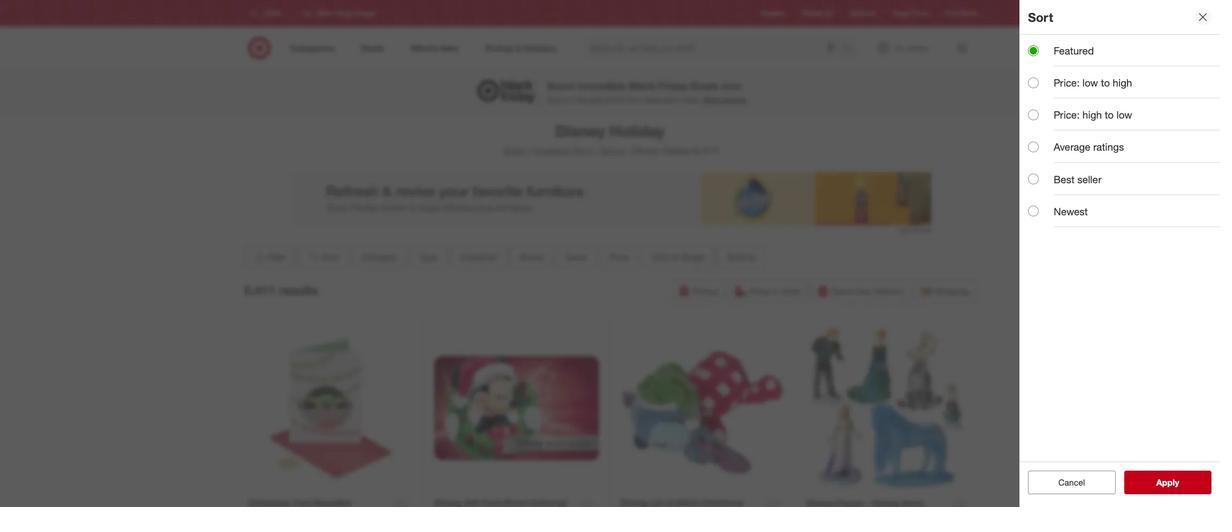 Task type: locate. For each thing, give the bounding box(es) containing it.
deals
[[691, 80, 718, 92], [566, 252, 587, 263]]

0 vertical spatial low
[[1083, 77, 1099, 89]]

disney holiday target / character shop / disney / disney holiday (5,411)
[[502, 121, 719, 156]]

character button
[[451, 246, 507, 269]]

find stores
[[946, 9, 979, 17]]

christmas card beautiful christmas star wars - papyrus image
[[248, 327, 413, 492], [248, 327, 413, 492]]

2 price: from the top
[[1054, 109, 1080, 121]]

character
[[533, 146, 570, 156], [460, 252, 498, 263]]

advertisement region
[[289, 172, 932, 226]]

target circle link
[[893, 9, 929, 18]]

0 horizontal spatial low
[[1083, 77, 1099, 89]]

saving
[[724, 95, 747, 104]]

2 / from the left
[[595, 146, 598, 156]]

incredible
[[578, 80, 626, 92]]

search
[[839, 44, 865, 54]]

None radio
[[1029, 45, 1039, 56], [1029, 77, 1039, 88], [1029, 142, 1039, 153], [1029, 45, 1039, 56], [1029, 77, 1039, 88], [1029, 142, 1039, 153]]

best seller
[[1054, 173, 1102, 185]]

None radio
[[1029, 110, 1039, 120], [1029, 174, 1039, 185], [1029, 206, 1039, 217], [1029, 110, 1039, 120], [1029, 174, 1039, 185], [1029, 206, 1039, 217]]

shipping button
[[916, 280, 976, 303]]

2 vertical spatial target
[[681, 252, 705, 263]]

1 horizontal spatial /
[[595, 146, 598, 156]]

disney frozen - disney store image
[[807, 327, 972, 492], [807, 327, 972, 492]]

0 vertical spatial character
[[533, 146, 570, 156]]

0 horizontal spatial target
[[502, 146, 526, 156]]

1 vertical spatial shop
[[750, 286, 770, 297]]

registry link
[[762, 9, 786, 18]]

sort inside 'button'
[[323, 252, 339, 263]]

1 horizontal spatial sort
[[1029, 9, 1054, 24]]

sold by button
[[718, 246, 765, 269]]

0 vertical spatial sort
[[1029, 9, 1054, 24]]

store
[[782, 286, 801, 297]]

deals left price
[[566, 252, 587, 263]]

category
[[361, 252, 397, 263]]

registry
[[762, 9, 786, 17]]

/ left disney 'link' in the top of the page
[[595, 146, 598, 156]]

character right target link in the top left of the page
[[533, 146, 570, 156]]

sort
[[1029, 9, 1054, 24], [323, 252, 339, 263]]

redcard
[[850, 9, 876, 17]]

high down "price: low to high"
[[1083, 109, 1103, 121]]

0 horizontal spatial high
[[1083, 109, 1103, 121]]

1 vertical spatial character
[[460, 252, 498, 263]]

1 vertical spatial price:
[[1054, 109, 1080, 121]]

price: low to high
[[1054, 77, 1133, 89]]

find
[[946, 9, 958, 17]]

1 horizontal spatial target
[[681, 252, 705, 263]]

target right at
[[681, 252, 705, 263]]

in
[[773, 286, 779, 297]]

to up "ratings"
[[1105, 109, 1114, 121]]

target left character shop link
[[502, 146, 526, 156]]

only at target button
[[643, 246, 714, 269]]

brand
[[520, 252, 543, 263]]

low up "ratings"
[[1117, 109, 1133, 121]]

1 horizontal spatial high
[[1113, 77, 1133, 89]]

1 horizontal spatial character
[[533, 146, 570, 156]]

deals
[[644, 95, 662, 104]]

top
[[576, 95, 588, 104]]

to up price: high to low
[[1102, 77, 1111, 89]]

save
[[547, 95, 564, 104]]

target left the circle at top
[[893, 9, 911, 17]]

0 horizontal spatial deals
[[566, 252, 587, 263]]

to for low
[[1105, 109, 1114, 121]]

0 vertical spatial holiday
[[610, 121, 665, 141]]

0 vertical spatial shop
[[573, 146, 593, 156]]

target
[[893, 9, 911, 17], [502, 146, 526, 156], [681, 252, 705, 263]]

each
[[664, 95, 680, 104]]

2 horizontal spatial /
[[628, 146, 631, 156]]

same
[[832, 286, 854, 297]]

/ right target link in the top left of the page
[[528, 146, 530, 156]]

low
[[1083, 77, 1099, 89], [1117, 109, 1133, 121]]

0 horizontal spatial shop
[[573, 146, 593, 156]]

now
[[721, 80, 742, 92]]

0 vertical spatial to
[[1102, 77, 1111, 89]]

0 vertical spatial target
[[893, 9, 911, 17]]

type button
[[410, 246, 447, 269]]

shop
[[573, 146, 593, 156], [750, 286, 770, 297]]

price: up average
[[1054, 109, 1080, 121]]

shop left disney 'link' in the top of the page
[[573, 146, 593, 156]]

best
[[1054, 173, 1075, 185]]

target inside disney holiday target / character shop / disney / disney holiday (5,411)
[[502, 146, 526, 156]]

deals up start
[[691, 80, 718, 92]]

price: down featured
[[1054, 77, 1080, 89]]

shop in store button
[[730, 280, 808, 303]]

to
[[1102, 77, 1111, 89], [1105, 109, 1114, 121]]

week.
[[682, 95, 702, 104]]

0 vertical spatial deals
[[691, 80, 718, 92]]

1 vertical spatial low
[[1117, 109, 1133, 121]]

1 vertical spatial sort
[[323, 252, 339, 263]]

0 horizontal spatial sort
[[323, 252, 339, 263]]

only at target
[[652, 252, 705, 263]]

1 vertical spatial deals
[[566, 252, 587, 263]]

to for high
[[1102, 77, 1111, 89]]

newest
[[1054, 205, 1089, 218]]

featured
[[1054, 44, 1095, 57]]

only
[[652, 252, 669, 263]]

1 horizontal spatial shop
[[750, 286, 770, 297]]

high
[[1113, 77, 1133, 89], [1083, 109, 1103, 121]]

target circle
[[893, 9, 929, 17]]

day
[[857, 286, 871, 297]]

type
[[419, 252, 437, 263]]

disney up advertisement region
[[600, 146, 626, 156]]

price:
[[1054, 77, 1080, 89], [1054, 109, 1080, 121]]

1 horizontal spatial deals
[[691, 80, 718, 92]]

low up price: high to low
[[1083, 77, 1099, 89]]

holiday left (5,411)
[[662, 146, 690, 156]]

0 horizontal spatial character
[[460, 252, 498, 263]]

/
[[528, 146, 530, 156], [595, 146, 598, 156], [628, 146, 631, 156]]

price button
[[601, 246, 638, 269]]

average
[[1054, 141, 1091, 153]]

/ right disney 'link' in the top of the page
[[628, 146, 631, 156]]

1 price: from the top
[[1054, 77, 1080, 89]]

target inside only at target button
[[681, 252, 705, 263]]

apply
[[1157, 478, 1180, 489]]

character right type
[[460, 252, 498, 263]]

2 horizontal spatial target
[[893, 9, 911, 17]]

disney
[[556, 121, 606, 141], [600, 146, 626, 156], [633, 146, 659, 156]]

1 vertical spatial to
[[1105, 109, 1114, 121]]

1 / from the left
[[528, 146, 530, 156]]

high up price: high to low
[[1113, 77, 1133, 89]]

0 vertical spatial high
[[1113, 77, 1133, 89]]

shop left in
[[750, 286, 770, 297]]

score
[[547, 80, 576, 92]]

disney lilo & stitch christmas kids' cuddleez pillow image
[[621, 327, 786, 492], [621, 327, 786, 492]]

holiday up disney 'link' in the top of the page
[[610, 121, 665, 141]]

1 horizontal spatial low
[[1117, 109, 1133, 121]]

holiday
[[610, 121, 665, 141], [662, 146, 690, 156]]

1 vertical spatial target
[[502, 146, 526, 156]]

0 vertical spatial price:
[[1054, 77, 1080, 89]]

score incredible black friday deals now save on top gifts & find new deals each week. start saving
[[547, 80, 747, 104]]

0 horizontal spatial /
[[528, 146, 530, 156]]

start
[[704, 95, 722, 104]]



Task type: vqa. For each thing, say whether or not it's contained in the screenshot.
rightmost high
yes



Task type: describe. For each thing, give the bounding box(es) containing it.
price: for price: high to low
[[1054, 109, 1080, 121]]

character shop link
[[533, 146, 593, 156]]

(5,411)
[[693, 146, 719, 156]]

gifts
[[590, 95, 604, 104]]

shipping
[[936, 286, 970, 297]]

ratings
[[1094, 141, 1125, 153]]

filter
[[267, 252, 286, 263]]

ad
[[825, 9, 833, 17]]

find
[[613, 95, 625, 104]]

sort dialog
[[1020, 0, 1221, 508]]

target link
[[502, 146, 526, 156]]

shop inside disney holiday target / character shop / disney / disney holiday (5,411)
[[573, 146, 593, 156]]

disney up character shop link
[[556, 121, 606, 141]]

find stores link
[[946, 9, 979, 18]]

brand button
[[511, 246, 552, 269]]

stores
[[960, 9, 979, 17]]

1 vertical spatial holiday
[[662, 146, 690, 156]]

by
[[747, 252, 756, 263]]

search button
[[839, 36, 865, 62]]

target for at
[[681, 252, 705, 263]]

disney right disney 'link' in the top of the page
[[633, 146, 659, 156]]

deals inside button
[[566, 252, 587, 263]]

character inside disney holiday target / character shop / disney / disney holiday (5,411)
[[533, 146, 570, 156]]

new
[[628, 95, 641, 104]]

redcard link
[[850, 9, 876, 18]]

same day delivery
[[832, 286, 905, 297]]

average ratings
[[1054, 141, 1125, 153]]

5,411
[[244, 283, 275, 298]]

delivery
[[874, 286, 905, 297]]

shop inside shop in store 'button'
[[750, 286, 770, 297]]

What can we help you find? suggestions appear below search field
[[583, 36, 846, 60]]

pickup button
[[673, 280, 726, 303]]

same day delivery button
[[812, 280, 911, 303]]

pickup
[[693, 286, 719, 297]]

filter button
[[244, 246, 294, 269]]

at
[[672, 252, 679, 263]]

weekly
[[803, 9, 823, 17]]

deals inside the score incredible black friday deals now save on top gifts & find new deals each week. start saving
[[691, 80, 718, 92]]

sold
[[727, 252, 745, 263]]

disney gift card (email delivery) image
[[435, 327, 599, 492]]

5,411 results
[[244, 283, 318, 298]]

weekly ad
[[803, 9, 833, 17]]

target for holiday
[[502, 146, 526, 156]]

target inside target circle link
[[893, 9, 911, 17]]

results
[[279, 283, 318, 298]]

friday
[[659, 80, 688, 92]]

apply button
[[1125, 472, 1212, 495]]

3 / from the left
[[628, 146, 631, 156]]

sold by
[[727, 252, 756, 263]]

cancel button
[[1029, 472, 1116, 495]]

shop in store
[[750, 286, 801, 297]]

on
[[566, 95, 574, 104]]

circle
[[912, 9, 929, 17]]

weekly ad link
[[803, 9, 833, 18]]

1 vertical spatial high
[[1083, 109, 1103, 121]]

character inside button
[[460, 252, 498, 263]]

black
[[629, 80, 656, 92]]

sort inside dialog
[[1029, 9, 1054, 24]]

disney link
[[600, 146, 626, 156]]

price: high to low
[[1054, 109, 1133, 121]]

cancel
[[1059, 478, 1086, 489]]

category button
[[352, 246, 406, 269]]

deals button
[[557, 246, 596, 269]]

seller
[[1078, 173, 1102, 185]]

&
[[606, 95, 611, 104]]

sponsored
[[900, 226, 932, 234]]

price
[[610, 252, 629, 263]]

sort button
[[298, 246, 348, 269]]

price: for price: low to high
[[1054, 77, 1080, 89]]



